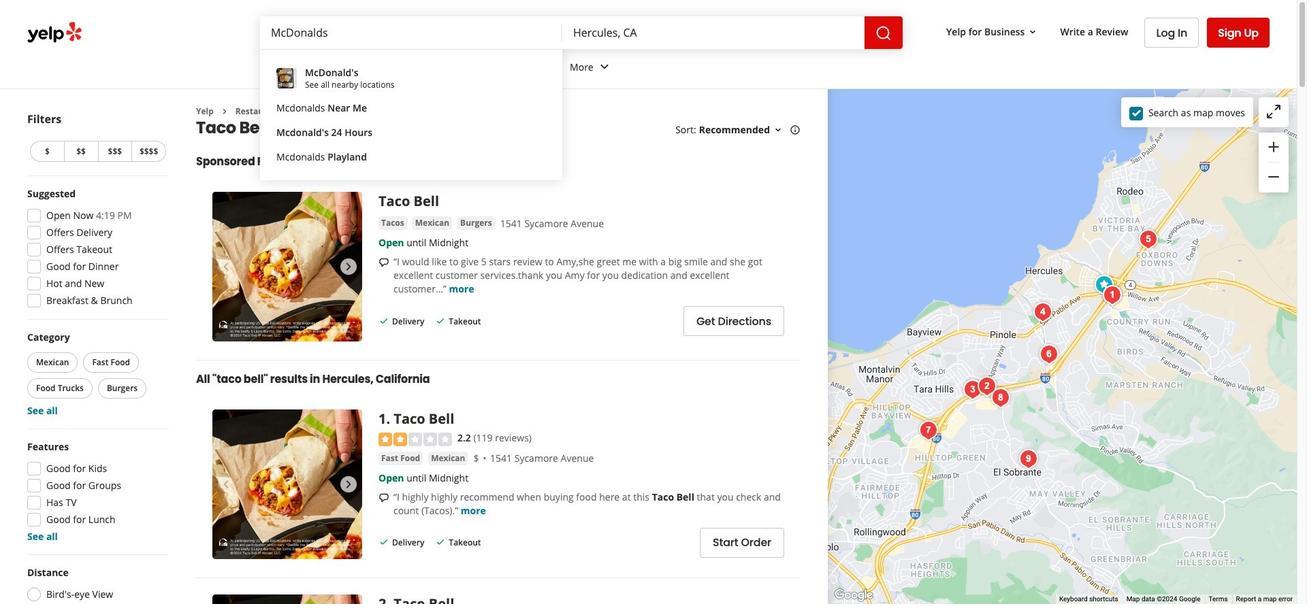 Task type: vqa. For each thing, say whether or not it's contained in the screenshot.
Ruby A. Eureka, CA
no



Task type: locate. For each thing, give the bounding box(es) containing it.
0 vertical spatial slideshow element
[[212, 192, 362, 342]]

0 vertical spatial 16 info v2 image
[[790, 125, 801, 136]]

1 vertical spatial 16 checkmark v2 image
[[435, 537, 446, 548]]

search image
[[875, 25, 892, 41]]

1 16 speech v2 image from the top
[[378, 257, 389, 268]]

map region
[[828, 89, 1297, 604]]

taco bell image
[[1098, 281, 1126, 309], [1098, 281, 1126, 309]]

0 vertical spatial 16 speech v2 image
[[378, 257, 389, 268]]

previous image
[[218, 477, 234, 493]]

0 vertical spatial 16 checkmark v2 image
[[435, 316, 446, 326]]

0 horizontal spatial 16 checkmark v2 image
[[378, 316, 389, 326]]

16 speech v2 image
[[378, 257, 389, 268], [378, 493, 389, 503]]

2.2 star rating image
[[378, 433, 452, 446]]

1 vertical spatial next image
[[340, 477, 357, 493]]

1 vertical spatial slideshow element
[[212, 410, 362, 560]]

previous image
[[218, 259, 234, 275]]

16 chevron down v2 image
[[1028, 26, 1038, 37]]

16 checkmark v2 image
[[378, 316, 389, 326], [435, 537, 446, 548]]

2 16 speech v2 image from the top
[[378, 493, 389, 503]]

slideshow element
[[212, 192, 362, 342], [212, 410, 362, 560]]

expand map image
[[1266, 103, 1282, 120]]

16 info v2 image
[[790, 125, 801, 136], [300, 156, 311, 167]]

0 horizontal spatial 24 chevron down v2 image
[[325, 59, 341, 75]]

1 horizontal spatial 16 chevron right v2 image
[[291, 106, 302, 117]]

mazatlán taquería image
[[1134, 226, 1162, 253]]

taqueria la cocina image
[[1035, 341, 1062, 368]]

None search field
[[260, 16, 903, 49]]

16 checkmark v2 image
[[435, 316, 446, 326], [378, 537, 389, 548]]

None field
[[260, 16, 562, 49], [562, 16, 865, 49], [260, 16, 562, 49]]

0 horizontal spatial 16 checkmark v2 image
[[378, 537, 389, 548]]

slideshow element for 16 speech v2 icon related to previous image
[[212, 192, 362, 342]]

1 24 chevron down v2 image from the left
[[325, 59, 341, 75]]

1 vertical spatial 16 speech v2 image
[[378, 493, 389, 503]]

1 vertical spatial 16 info v2 image
[[300, 156, 311, 167]]

2 slideshow element from the top
[[212, 410, 362, 560]]

2 next image from the top
[[340, 477, 357, 493]]

next image for previous icon 16 speech v2 icon
[[340, 477, 357, 493]]

1 horizontal spatial 16 info v2 image
[[790, 125, 801, 136]]

1 slideshow element from the top
[[212, 192, 362, 342]]

group
[[1259, 133, 1289, 193], [23, 187, 169, 312], [25, 331, 169, 418], [23, 440, 169, 544]]

0 vertical spatial next image
[[340, 259, 357, 275]]

0 horizontal spatial 16 info v2 image
[[300, 156, 311, 167]]

16 speech v2 image for previous icon
[[378, 493, 389, 503]]

0 vertical spatial 16 checkmark v2 image
[[378, 316, 389, 326]]

  text field
[[260, 16, 562, 49]]

24 chevron down v2 image
[[325, 59, 341, 75], [596, 59, 612, 75]]

zoom out image
[[1266, 169, 1282, 185]]

option group
[[23, 566, 169, 604]]

next image
[[340, 259, 357, 275], [340, 477, 357, 493]]

1 vertical spatial 16 checkmark v2 image
[[378, 537, 389, 548]]

16 speech v2 image for previous image
[[378, 257, 389, 268]]

1 horizontal spatial 24 chevron down v2 image
[[596, 59, 612, 75]]

0 horizontal spatial 16 chevron right v2 image
[[219, 106, 230, 117]]

slideshow element for previous icon 16 speech v2 icon
[[212, 410, 362, 560]]

1 next image from the top
[[340, 259, 357, 275]]

google image
[[831, 587, 876, 604]]

things to do, nail salons, plumbers text field
[[260, 16, 562, 49]]

16 chevron right v2 image
[[219, 106, 230, 117], [291, 106, 302, 117]]



Task type: describe. For each thing, give the bounding box(es) containing it.
1 16 chevron right v2 image from the left
[[219, 106, 230, 117]]

address, neighborhood, city, state or zip text field
[[562, 16, 865, 49]]

taqueria morena image
[[987, 384, 1014, 412]]

jack in the box image
[[1090, 271, 1117, 299]]

que onda tacobar image
[[959, 376, 986, 403]]

taco bell image
[[973, 373, 1000, 400]]

next image for 16 speech v2 icon related to previous image
[[340, 259, 357, 275]]

1 horizontal spatial 16 checkmark v2 image
[[435, 316, 446, 326]]

taqueria maria image
[[915, 417, 942, 444]]

2 16 chevron right v2 image from the left
[[291, 106, 302, 117]]

none field address, neighborhood, city, state or zip
[[562, 16, 865, 49]]

zoom in image
[[1266, 139, 1282, 155]]

2 24 chevron down v2 image from the left
[[596, 59, 612, 75]]

los cerros mexican grill image
[[1015, 446, 1042, 473]]

business categories element
[[258, 49, 1270, 88]]

1 horizontal spatial 16 checkmark v2 image
[[435, 537, 446, 548]]

sabor latino 17 image
[[1029, 299, 1056, 326]]



